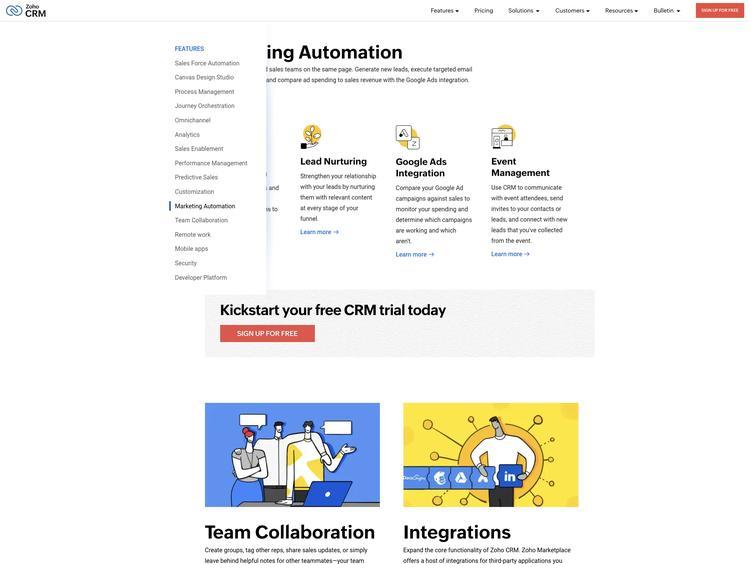 Task type: describe. For each thing, give the bounding box(es) containing it.
targeted
[[433, 66, 456, 73]]

mobile apps
[[175, 245, 208, 253]]

with down strengthen
[[300, 183, 312, 190]]

customization
[[175, 188, 214, 195]]

determine
[[396, 216, 423, 223]]

team for team collaboration
[[175, 217, 190, 224]]

event management
[[491, 156, 550, 178]]

learn for event management
[[491, 250, 507, 258]]

marketing automation get your marketing and sales teams on the same page. generate new leads, execute targeted email marketing campaigns, and compare ad spending to sales revenue with the google ads integration.
[[205, 41, 472, 83]]

automation for marketing automation get your marketing and sales teams on the same page. generate new leads, execute targeted email marketing campaigns, and compare ad spending to sales revenue with the google ads integration.
[[299, 41, 403, 63]]

management for performance
[[212, 160, 247, 167]]

zoho inside zoho marketplace offers a host of integrations for third-party applications yo
[[522, 547, 536, 554]]

free
[[315, 302, 341, 318]]

of inside strengthen your relationship with your leads by nurturing them with relevant content at every stage of your funnel.
[[340, 204, 345, 212]]

with inside segment your contacts and target them with personalized campaigns to improve engagement, retention, and roi on marketing campaigns.
[[238, 195, 249, 202]]

for inside zoho marketplace offers a host of integrations for third-party applications yo
[[480, 558, 488, 564]]

collected
[[538, 227, 563, 234]]

functionality
[[448, 547, 482, 554]]

leads inside strengthen your relationship with your leads by nurturing them with relevant content at every stage of your funnel.
[[326, 183, 341, 190]]

orchestration
[[198, 102, 235, 110]]

leads inside the use crm to communicate with event attendees, send invites to your contacts or leads, and connect with new leads that you've collected from the event.
[[491, 227, 506, 234]]

solutions link
[[509, 0, 540, 21]]

ad
[[303, 76, 310, 83]]

2 horizontal spatial of
[[483, 547, 489, 554]]

marketing inside segment your contacts and target them with personalized campaigns to improve engagement, retention, and roi on marketing campaigns.
[[205, 238, 232, 245]]

to inside compare your google ad campaigns against sales to monitor your spending and determine which campaigns are working and which aren't.
[[465, 195, 470, 202]]

reps,
[[271, 547, 284, 554]]

connect
[[520, 216, 542, 223]]

the right revenue
[[396, 76, 405, 83]]

for for sign up for free link to the left
[[266, 330, 280, 338]]

sales inside team collaboration create groups, tag other reps, share sales updates, or simply leave behind helpful notes for other teammates—your tea
[[302, 547, 317, 554]]

new inside the use crm to communicate with event attendees, send invites to your contacts or leads, and connect with new leads that you've collected from the event.
[[556, 216, 568, 223]]

predictive sales
[[175, 174, 218, 181]]

or inside team collaboration create groups, tag other reps, share sales updates, or simply leave behind helpful notes for other teammates—your tea
[[343, 547, 348, 554]]

team collaboration create groups, tag other reps, share sales updates, or simply leave behind helpful notes for other teammates—your tea
[[205, 522, 375, 564]]

leave
[[205, 558, 219, 564]]

developer
[[175, 274, 202, 281]]

expand the core functionality of zoho crm.
[[403, 547, 520, 554]]

1 vertical spatial up
[[255, 330, 264, 338]]

0 vertical spatial which
[[425, 216, 441, 223]]

them inside segment your contacts and target them with personalized campaigns to improve engagement, retention, and roi on marketing campaigns.
[[222, 195, 236, 202]]

1 horizontal spatial other
[[286, 558, 300, 564]]

management for process
[[198, 88, 234, 95]]

your up against
[[422, 184, 434, 192]]

the left same
[[312, 66, 320, 73]]

you've
[[520, 227, 536, 234]]

google inside "google ads integration"
[[396, 157, 428, 167]]

learn for lead nurturing
[[300, 228, 316, 236]]

1 zoho from the left
[[490, 547, 504, 554]]

stage
[[323, 204, 338, 212]]

every
[[307, 204, 321, 212]]

journey orchestration
[[175, 102, 235, 110]]

1 horizontal spatial free
[[729, 8, 739, 13]]

1 horizontal spatial campaigns
[[396, 195, 426, 202]]

to down event
[[510, 205, 516, 212]]

lead nurturing
[[300, 156, 367, 166]]

integrations
[[403, 522, 511, 543]]

a
[[421, 558, 424, 564]]

to inside segment your contacts and target them with personalized campaigns to improve engagement, retention, and roi on marketing campaigns.
[[272, 206, 278, 213]]

marketing for marketing automation get your marketing and sales teams on the same page. generate new leads, execute targeted email marketing campaigns, and compare ad spending to sales revenue with the google ads integration.
[[205, 41, 295, 63]]

apps
[[195, 245, 208, 253]]

with up every
[[316, 194, 327, 201]]

0 vertical spatial up
[[713, 8, 718, 13]]

nurturing
[[350, 183, 375, 190]]

campaigns inside segment your contacts and target them with personalized campaigns to improve engagement, retention, and roi on marketing campaigns.
[[241, 206, 271, 213]]

crm inside the use crm to communicate with event attendees, send invites to your contacts or leads, and connect with new leads that you've collected from the event.
[[503, 184, 516, 191]]

mobile
[[175, 245, 193, 253]]

resources
[[605, 7, 633, 14]]

at
[[300, 204, 306, 212]]

event.
[[516, 237, 532, 244]]

new inside marketing automation get your marketing and sales teams on the same page. generate new leads, execute targeted email marketing campaigns, and compare ad spending to sales revenue with the google ads integration.
[[381, 66, 392, 73]]

relationship
[[345, 172, 376, 180]]

attendees,
[[520, 195, 549, 202]]

helpful
[[240, 558, 259, 564]]

remote work
[[175, 231, 211, 238]]

learn more link up orchestration on the left of page
[[205, 89, 243, 98]]

work
[[197, 231, 211, 238]]

learn for google ads integration
[[396, 251, 411, 258]]

learn more for customer segmentation
[[205, 251, 236, 258]]

your up by
[[331, 172, 343, 180]]

team for team collaboration create groups, tag other reps, share sales updates, or simply leave behind helpful notes for other teammates—your tea
[[205, 522, 251, 543]]

pricing link
[[475, 0, 493, 21]]

campaigns.
[[234, 238, 265, 245]]

performance
[[175, 160, 210, 167]]

funnel.
[[300, 215, 319, 222]]

0 vertical spatial marketing
[[229, 66, 256, 73]]

spending inside compare your google ad campaigns against sales to monitor your spending and determine which campaigns are working and which aren't.
[[432, 206, 457, 213]]

expand
[[403, 547, 423, 554]]

on inside marketing automation get your marketing and sales teams on the same page. generate new leads, execute targeted email marketing campaigns, and compare ad spending to sales revenue with the google ads integration.
[[304, 66, 310, 73]]

1 horizontal spatial sign
[[702, 8, 712, 13]]

1 horizontal spatial sign up for free link
[[696, 3, 744, 18]]

behind
[[220, 558, 239, 564]]

solutions
[[509, 7, 535, 14]]

of inside zoho marketplace offers a host of integrations for third-party applications yo
[[439, 558, 445, 564]]

features
[[175, 45, 204, 52]]

1 vertical spatial which
[[440, 227, 456, 234]]

lead
[[300, 156, 322, 166]]

kickstart
[[220, 302, 279, 318]]

the up host
[[425, 547, 433, 554]]

pricing
[[475, 7, 493, 14]]

google inside marketing automation get your marketing and sales teams on the same page. generate new leads, execute targeted email marketing campaigns, and compare ad spending to sales revenue with the google ads integration.
[[406, 76, 425, 83]]

bulletin
[[654, 7, 675, 14]]

your left free
[[282, 302, 312, 318]]

contacts inside segment your contacts and target them with personalized campaigns to improve engagement, retention, and roi on marketing campaigns.
[[244, 184, 267, 192]]

relevant
[[329, 194, 350, 201]]

teammates—your
[[302, 558, 349, 564]]

google inside compare your google ad campaigns against sales to monitor your spending and determine which campaigns are working and which aren't.
[[435, 184, 455, 192]]

ad
[[456, 184, 463, 192]]

offers
[[403, 558, 419, 564]]

target
[[205, 195, 221, 202]]

segmentation
[[205, 168, 267, 178]]

are
[[396, 227, 404, 234]]

leads, inside the use crm to communicate with event attendees, send invites to your contacts or leads, and connect with new leads that you've collected from the event.
[[491, 216, 507, 223]]

on inside segment your contacts and target them with personalized campaigns to improve engagement, retention, and roi on marketing campaigns.
[[254, 227, 261, 234]]

compare
[[396, 184, 421, 192]]

1 horizontal spatial sign up for free
[[702, 8, 739, 13]]

send
[[550, 195, 563, 202]]

use
[[491, 184, 502, 191]]

email
[[458, 66, 472, 73]]

groups,
[[224, 547, 244, 554]]

integrations
[[446, 558, 478, 564]]

for inside team collaboration create groups, tag other reps, share sales updates, or simply leave behind helpful notes for other teammates—your tea
[[277, 558, 284, 564]]

canvas design studio
[[175, 74, 234, 81]]

more for lead nurturing
[[317, 228, 331, 236]]

zoho crm logo image
[[6, 2, 46, 19]]

third-
[[489, 558, 503, 564]]

automation up studio
[[208, 60, 240, 67]]

team collaboration
[[175, 217, 228, 224]]



Task type: vqa. For each thing, say whether or not it's contained in the screenshot.


Task type: locate. For each thing, give the bounding box(es) containing it.
0 horizontal spatial leads
[[326, 183, 341, 190]]

campaigns up engagement,
[[241, 206, 271, 213]]

0 vertical spatial sign up for free link
[[696, 3, 744, 18]]

1 vertical spatial on
[[254, 227, 261, 234]]

or down send
[[556, 205, 561, 212]]

notes
[[260, 558, 275, 564]]

of right host
[[439, 558, 445, 564]]

0 horizontal spatial spending
[[311, 76, 336, 83]]

more down the "event."
[[508, 250, 522, 258]]

generate
[[355, 66, 379, 73]]

1 horizontal spatial of
[[439, 558, 445, 564]]

collaboration for team collaboration create groups, tag other reps, share sales updates, or simply leave behind helpful notes for other teammates—your tea
[[255, 522, 375, 543]]

1 horizontal spatial leads,
[[491, 216, 507, 223]]

management up segmentation
[[212, 160, 247, 167]]

canvas
[[175, 74, 195, 81]]

1 vertical spatial leads,
[[491, 216, 507, 223]]

predictive
[[175, 174, 202, 181]]

spending down against
[[432, 206, 457, 213]]

learn more down funnel.
[[300, 228, 331, 236]]

2 horizontal spatial campaigns
[[442, 216, 472, 223]]

sales
[[269, 66, 284, 73], [345, 76, 359, 83], [449, 195, 463, 202], [302, 547, 317, 554]]

1 horizontal spatial on
[[304, 66, 310, 73]]

0 horizontal spatial sign
[[237, 330, 254, 338]]

crm
[[503, 184, 516, 191], [344, 302, 376, 318]]

marketing down customization
[[175, 203, 202, 210]]

your down segmentation
[[230, 184, 242, 192]]

leads, inside marketing automation get your marketing and sales teams on the same page. generate new leads, execute targeted email marketing campaigns, and compare ad spending to sales revenue with the google ads integration.
[[393, 66, 409, 73]]

to
[[338, 76, 343, 83], [518, 184, 523, 191], [465, 195, 470, 202], [510, 205, 516, 212], [272, 206, 278, 213]]

1 horizontal spatial contacts
[[531, 205, 554, 212]]

nurturing
[[324, 156, 367, 166]]

leads left by
[[326, 183, 341, 190]]

process management
[[175, 88, 234, 95]]

strengthen
[[300, 172, 330, 180]]

0 horizontal spatial marketing
[[175, 203, 202, 210]]

1 vertical spatial marketing
[[205, 76, 232, 83]]

your inside segment your contacts and target them with personalized campaigns to improve engagement, retention, and roi on marketing campaigns.
[[230, 184, 242, 192]]

sales right share
[[302, 547, 317, 554]]

sales down analytics
[[175, 145, 190, 153]]

aren't.
[[396, 238, 412, 245]]

on up ad
[[304, 66, 310, 73]]

learn more down from
[[491, 250, 522, 258]]

1 vertical spatial crm
[[344, 302, 376, 318]]

to down page.
[[338, 76, 343, 83]]

learn more
[[205, 90, 236, 97], [300, 228, 331, 236], [491, 250, 522, 258], [205, 251, 236, 258], [396, 251, 427, 258]]

analytics
[[175, 131, 200, 138]]

2 vertical spatial campaigns
[[442, 216, 472, 223]]

learn
[[205, 90, 220, 97], [300, 228, 316, 236], [491, 250, 507, 258], [205, 251, 220, 258], [396, 251, 411, 258]]

1 vertical spatial google
[[396, 157, 428, 167]]

get
[[205, 66, 214, 73]]

sales up canvas
[[175, 60, 190, 67]]

0 vertical spatial sign up for free
[[702, 8, 739, 13]]

your down strengthen
[[313, 183, 325, 190]]

compare your google ad campaigns against sales to monitor your spending and determine which campaigns are working and which aren't.
[[396, 184, 472, 245]]

0 vertical spatial leads,
[[393, 66, 409, 73]]

more down working
[[413, 251, 427, 258]]

team up 'remote'
[[175, 217, 190, 224]]

ads up integration
[[430, 157, 447, 167]]

improve
[[205, 216, 227, 223]]

on right roi in the top left of the page
[[254, 227, 261, 234]]

performance management
[[175, 160, 247, 167]]

integration
[[396, 168, 445, 178]]

1 horizontal spatial crm
[[503, 184, 516, 191]]

marketing automation
[[175, 203, 235, 210]]

content
[[352, 194, 372, 201]]

contacts inside the use crm to communicate with event attendees, send invites to your contacts or leads, and connect with new leads that you've collected from the event.
[[531, 205, 554, 212]]

0 vertical spatial of
[[340, 204, 345, 212]]

kickstart your free crm trial today
[[220, 302, 446, 318]]

0 horizontal spatial campaigns
[[241, 206, 271, 213]]

0 vertical spatial google
[[406, 76, 425, 83]]

1 vertical spatial sales
[[175, 145, 190, 153]]

1 vertical spatial contacts
[[531, 205, 554, 212]]

contacts down segmentation
[[244, 184, 267, 192]]

your inside the use crm to communicate with event attendees, send invites to your contacts or leads, and connect with new leads that you've collected from the event.
[[517, 205, 529, 212]]

contacts down attendees,
[[531, 205, 554, 212]]

use crm to communicate with event attendees, send invites to your contacts or leads, and connect with new leads that you've collected from the event.
[[491, 184, 568, 244]]

learn down aren't.
[[396, 251, 411, 258]]

campaigns,
[[234, 76, 265, 83]]

ads inside marketing automation get your marketing and sales teams on the same page. generate new leads, execute targeted email marketing campaigns, and compare ad spending to sales revenue with the google ads integration.
[[427, 76, 437, 83]]

with up collected
[[544, 216, 555, 223]]

to right against
[[465, 195, 470, 202]]

more down campaigns.
[[222, 251, 236, 258]]

platform
[[203, 274, 227, 281]]

0 horizontal spatial or
[[343, 547, 348, 554]]

resources link
[[605, 0, 639, 21]]

learn down funnel.
[[300, 228, 316, 236]]

marketing down get on the top
[[205, 76, 232, 83]]

1 vertical spatial collaboration
[[255, 522, 375, 543]]

applications
[[518, 558, 551, 564]]

0 horizontal spatial contacts
[[244, 184, 267, 192]]

automation inside marketing automation get your marketing and sales teams on the same page. generate new leads, execute targeted email marketing campaigns, and compare ad spending to sales revenue with the google ads integration.
[[299, 41, 403, 63]]

the inside the use crm to communicate with event attendees, send invites to your contacts or leads, and connect with new leads that you've collected from the event.
[[506, 237, 514, 244]]

2 vertical spatial sales
[[203, 174, 218, 181]]

ads inside "google ads integration"
[[430, 157, 447, 167]]

learn for customer segmentation
[[205, 251, 220, 258]]

1 horizontal spatial for
[[480, 558, 488, 564]]

learn more link for event management
[[491, 250, 530, 259]]

learn down work
[[205, 251, 220, 258]]

customer segmentation
[[205, 157, 267, 178]]

0 vertical spatial contacts
[[244, 184, 267, 192]]

crm up event
[[503, 184, 516, 191]]

design
[[196, 74, 215, 81]]

with right revenue
[[383, 76, 395, 83]]

leads up from
[[491, 227, 506, 234]]

menu shadow image
[[266, 0, 278, 324]]

customer
[[205, 157, 249, 167]]

0 vertical spatial management
[[198, 88, 234, 95]]

other down share
[[286, 558, 300, 564]]

to left at
[[272, 206, 278, 213]]

updates,
[[318, 547, 341, 554]]

sales
[[175, 60, 190, 67], [175, 145, 190, 153], [203, 174, 218, 181]]

1 horizontal spatial for
[[719, 8, 728, 13]]

0 vertical spatial team
[[175, 217, 190, 224]]

learn more link down aren't.
[[396, 250, 434, 259]]

them up at
[[300, 194, 314, 201]]

learn more link up platform
[[205, 250, 243, 259]]

0 vertical spatial crm
[[503, 184, 516, 191]]

google up integration
[[396, 157, 428, 167]]

zoho marketplace offers a host of integrations for third-party applications yo
[[403, 547, 571, 564]]

sales up segment
[[203, 174, 218, 181]]

retention,
[[205, 227, 230, 234]]

marketing down retention,
[[205, 238, 232, 245]]

1 vertical spatial of
[[483, 547, 489, 554]]

0 horizontal spatial new
[[381, 66, 392, 73]]

or left 'simply'
[[343, 547, 348, 554]]

party
[[503, 558, 517, 564]]

sales down page.
[[345, 76, 359, 83]]

0 horizontal spatial zoho
[[490, 547, 504, 554]]

learn more link for customer segmentation
[[205, 250, 243, 259]]

2 vertical spatial marketing
[[205, 238, 232, 245]]

1 vertical spatial new
[[556, 216, 568, 223]]

them
[[300, 194, 314, 201], [222, 195, 236, 202]]

1 vertical spatial sign
[[237, 330, 254, 338]]

host
[[426, 558, 438, 564]]

2 for from the left
[[480, 558, 488, 564]]

the down that
[[506, 237, 514, 244]]

2 vertical spatial google
[[435, 184, 455, 192]]

strengthen your relationship with your leads by nurturing them with relevant content at every stage of your funnel.
[[300, 172, 376, 222]]

1 horizontal spatial up
[[713, 8, 718, 13]]

collaboration for team collaboration
[[192, 217, 228, 224]]

more for google ads integration
[[413, 251, 427, 258]]

0 horizontal spatial for
[[277, 558, 284, 564]]

marketplace
[[537, 547, 571, 554]]

leads, left execute
[[393, 66, 409, 73]]

more
[[222, 90, 236, 97], [317, 228, 331, 236], [508, 250, 522, 258], [222, 251, 236, 258], [413, 251, 427, 258]]

your inside marketing automation get your marketing and sales teams on the same page. generate new leads, execute targeted email marketing campaigns, and compare ad spending to sales revenue with the google ads integration.
[[216, 66, 227, 73]]

campaigns down compare
[[396, 195, 426, 202]]

1 vertical spatial sign up for free
[[237, 330, 298, 338]]

sales enablement
[[175, 145, 223, 153]]

learn down from
[[491, 250, 507, 258]]

create
[[205, 547, 223, 554]]

other up notes
[[256, 547, 270, 554]]

google up against
[[435, 184, 455, 192]]

zoho up applications
[[522, 547, 536, 554]]

0 vertical spatial ads
[[427, 76, 437, 83]]

new up revenue
[[381, 66, 392, 73]]

for left third-
[[480, 558, 488, 564]]

automation up page.
[[299, 41, 403, 63]]

crm left trial
[[344, 302, 376, 318]]

sales force automation
[[175, 60, 240, 67]]

management for event
[[491, 168, 550, 178]]

learn up orchestration on the left of page
[[205, 90, 220, 97]]

process
[[175, 88, 197, 95]]

with inside marketing automation get your marketing and sales teams on the same page. generate new leads, execute targeted email marketing campaigns, and compare ad spending to sales revenue with the google ads integration.
[[383, 76, 395, 83]]

0 horizontal spatial them
[[222, 195, 236, 202]]

which up working
[[425, 216, 441, 223]]

0 horizontal spatial free
[[281, 330, 298, 338]]

working
[[406, 227, 427, 234]]

1 horizontal spatial marketing
[[205, 41, 295, 63]]

automation for marketing automation
[[204, 203, 235, 210]]

and
[[258, 66, 268, 73], [266, 76, 276, 83], [269, 184, 279, 192], [458, 206, 468, 213], [509, 216, 519, 223], [232, 227, 242, 234], [429, 227, 439, 234]]

0 horizontal spatial other
[[256, 547, 270, 554]]

learn more for lead nurturing
[[300, 228, 331, 236]]

sales up "compare"
[[269, 66, 284, 73]]

simply
[[350, 547, 367, 554]]

0 vertical spatial other
[[256, 547, 270, 554]]

0 horizontal spatial leads,
[[393, 66, 409, 73]]

and inside the use crm to communicate with event attendees, send invites to your contacts or leads, and connect with new leads that you've collected from the event.
[[509, 216, 519, 223]]

collaboration up updates,
[[255, 522, 375, 543]]

enablement
[[191, 145, 223, 153]]

segment your contacts and target them with personalized campaigns to improve engagement, retention, and roi on marketing campaigns.
[[205, 184, 279, 245]]

page.
[[338, 66, 353, 73]]

1 horizontal spatial team
[[205, 522, 251, 543]]

0 horizontal spatial crm
[[344, 302, 376, 318]]

studio
[[217, 74, 234, 81]]

1 for from the left
[[277, 558, 284, 564]]

journey
[[175, 102, 197, 110]]

your down content at the left of the page
[[347, 204, 358, 212]]

0 vertical spatial on
[[304, 66, 310, 73]]

ads
[[427, 76, 437, 83], [430, 157, 447, 167]]

trial
[[379, 302, 405, 318]]

1 horizontal spatial or
[[556, 205, 561, 212]]

marketing inside marketing automation get your marketing and sales teams on the same page. generate new leads, execute targeted email marketing campaigns, and compare ad spending to sales revenue with the google ads integration.
[[205, 41, 295, 63]]

collaboration inside team collaboration create groups, tag other reps, share sales updates, or simply leave behind helpful notes for other teammates—your tea
[[255, 522, 375, 543]]

customers
[[556, 7, 585, 14]]

or
[[556, 205, 561, 212], [343, 547, 348, 554]]

sign up for free link
[[696, 3, 744, 18], [220, 325, 315, 342]]

0 vertical spatial or
[[556, 205, 561, 212]]

1 vertical spatial ads
[[430, 157, 447, 167]]

0 vertical spatial marketing
[[205, 41, 295, 63]]

more for event management
[[508, 250, 522, 258]]

sales for sales force automation
[[175, 60, 190, 67]]

for down reps, on the left
[[277, 558, 284, 564]]

with up engagement,
[[238, 195, 249, 202]]

1 vertical spatial campaigns
[[241, 206, 271, 213]]

learn more up platform
[[205, 251, 236, 258]]

integration.
[[439, 76, 470, 83]]

google down execute
[[406, 76, 425, 83]]

management down event
[[491, 168, 550, 178]]

today
[[408, 302, 446, 318]]

leads
[[326, 183, 341, 190], [491, 227, 506, 234]]

by
[[343, 183, 349, 190]]

roi
[[243, 227, 253, 234]]

1 horizontal spatial collaboration
[[255, 522, 375, 543]]

integrations marketplace api crm software image
[[403, 403, 578, 508]]

0 vertical spatial new
[[381, 66, 392, 73]]

learn more for google ads integration
[[396, 251, 427, 258]]

1 vertical spatial for
[[266, 330, 280, 338]]

0 vertical spatial campaigns
[[396, 195, 426, 202]]

2 vertical spatial management
[[491, 168, 550, 178]]

1 vertical spatial leads
[[491, 227, 506, 234]]

your down against
[[418, 206, 430, 213]]

1 vertical spatial management
[[212, 160, 247, 167]]

contacts
[[244, 184, 267, 192], [531, 205, 554, 212]]

your up connect
[[517, 205, 529, 212]]

0 vertical spatial free
[[729, 8, 739, 13]]

developer platform
[[175, 274, 227, 281]]

2 vertical spatial of
[[439, 558, 445, 564]]

new up collected
[[556, 216, 568, 223]]

0 vertical spatial for
[[719, 8, 728, 13]]

more down funnel.
[[317, 228, 331, 236]]

0 vertical spatial collaboration
[[192, 217, 228, 224]]

marketing up 'campaigns,'
[[205, 41, 295, 63]]

1 vertical spatial marketing
[[175, 203, 202, 210]]

1 vertical spatial free
[[281, 330, 298, 338]]

sales down "ad"
[[449, 195, 463, 202]]

automation down target
[[204, 203, 235, 210]]

learn more up orchestration on the left of page
[[205, 90, 236, 97]]

0 vertical spatial spending
[[311, 76, 336, 83]]

marketing for marketing automation
[[175, 203, 202, 210]]

0 horizontal spatial on
[[254, 227, 261, 234]]

learn more for event management
[[491, 250, 522, 258]]

leads, down invites
[[491, 216, 507, 223]]

tag
[[246, 547, 254, 554]]

for
[[719, 8, 728, 13], [266, 330, 280, 338]]

1 horizontal spatial new
[[556, 216, 568, 223]]

more for customer segmentation
[[222, 251, 236, 258]]

0 horizontal spatial collaboration
[[192, 217, 228, 224]]

spending inside marketing automation get your marketing and sales teams on the same page. generate new leads, execute targeted email marketing campaigns, and compare ad spending to sales revenue with the google ads integration.
[[311, 76, 336, 83]]

against
[[427, 195, 447, 202]]

learn more link for lead nurturing
[[300, 228, 339, 237]]

0 vertical spatial sales
[[175, 60, 190, 67]]

learn more down aren't.
[[396, 251, 427, 258]]

marketing up 'campaigns,'
[[229, 66, 256, 73]]

campaigns
[[396, 195, 426, 202], [241, 206, 271, 213], [442, 216, 472, 223]]

campaigns down against
[[442, 216, 472, 223]]

that
[[507, 227, 518, 234]]

0 horizontal spatial of
[[340, 204, 345, 212]]

more down studio
[[222, 90, 236, 97]]

teams
[[285, 66, 302, 73]]

omnichannel
[[175, 117, 211, 124]]

your up studio
[[216, 66, 227, 73]]

0 horizontal spatial sign up for free link
[[220, 325, 315, 342]]

zoho up third-
[[490, 547, 504, 554]]

them inside strengthen your relationship with your leads by nurturing them with relevant content at every stage of your funnel.
[[300, 194, 314, 201]]

learn more link
[[205, 89, 243, 98], [300, 228, 339, 237], [491, 250, 530, 259], [205, 250, 243, 259], [396, 250, 434, 259]]

1 vertical spatial sign up for free link
[[220, 325, 315, 342]]

ads down execute
[[427, 76, 437, 83]]

force
[[191, 60, 206, 67]]

0 vertical spatial sign
[[702, 8, 712, 13]]

to inside marketing automation get your marketing and sales teams on the same page. generate new leads, execute targeted email marketing campaigns, and compare ad spending to sales revenue with the google ads integration.
[[338, 76, 343, 83]]

other
[[256, 547, 270, 554], [286, 558, 300, 564]]

them up personalized
[[222, 195, 236, 202]]

execute
[[411, 66, 432, 73]]

1 vertical spatial or
[[343, 547, 348, 554]]

learn more link for google ads integration
[[396, 250, 434, 259]]

collaboration tools customer relationship management solutions image
[[205, 403, 380, 508]]

for for sign up for free link to the right
[[719, 8, 728, 13]]

with down use
[[491, 195, 503, 202]]

google ads integration
[[396, 157, 447, 178]]

1 horizontal spatial zoho
[[522, 547, 536, 554]]

1 horizontal spatial leads
[[491, 227, 506, 234]]

of right functionality
[[483, 547, 489, 554]]

sales inside compare your google ad campaigns against sales to monitor your spending and determine which campaigns are working and which aren't.
[[449, 195, 463, 202]]

0 horizontal spatial up
[[255, 330, 264, 338]]

1 horizontal spatial spending
[[432, 206, 457, 213]]

security
[[175, 260, 197, 267]]

team inside team collaboration create groups, tag other reps, share sales updates, or simply leave behind helpful notes for other teammates—your tea
[[205, 522, 251, 543]]

learn more link down funnel.
[[300, 228, 339, 237]]

communicate
[[525, 184, 562, 191]]

1 vertical spatial spending
[[432, 206, 457, 213]]

to up event
[[518, 184, 523, 191]]

collaboration up retention,
[[192, 217, 228, 224]]

same
[[322, 66, 337, 73]]

sales for sales enablement
[[175, 145, 190, 153]]

management
[[198, 88, 234, 95], [212, 160, 247, 167], [491, 168, 550, 178]]

1 vertical spatial other
[[286, 558, 300, 564]]

features link
[[431, 0, 459, 21]]

or inside the use crm to communicate with event attendees, send invites to your contacts or leads, and connect with new leads that you've collected from the event.
[[556, 205, 561, 212]]

which right working
[[440, 227, 456, 234]]

of down relevant on the top left of page
[[340, 204, 345, 212]]

1 vertical spatial team
[[205, 522, 251, 543]]

0 horizontal spatial for
[[266, 330, 280, 338]]

team up groups,
[[205, 522, 251, 543]]

2 zoho from the left
[[522, 547, 536, 554]]



